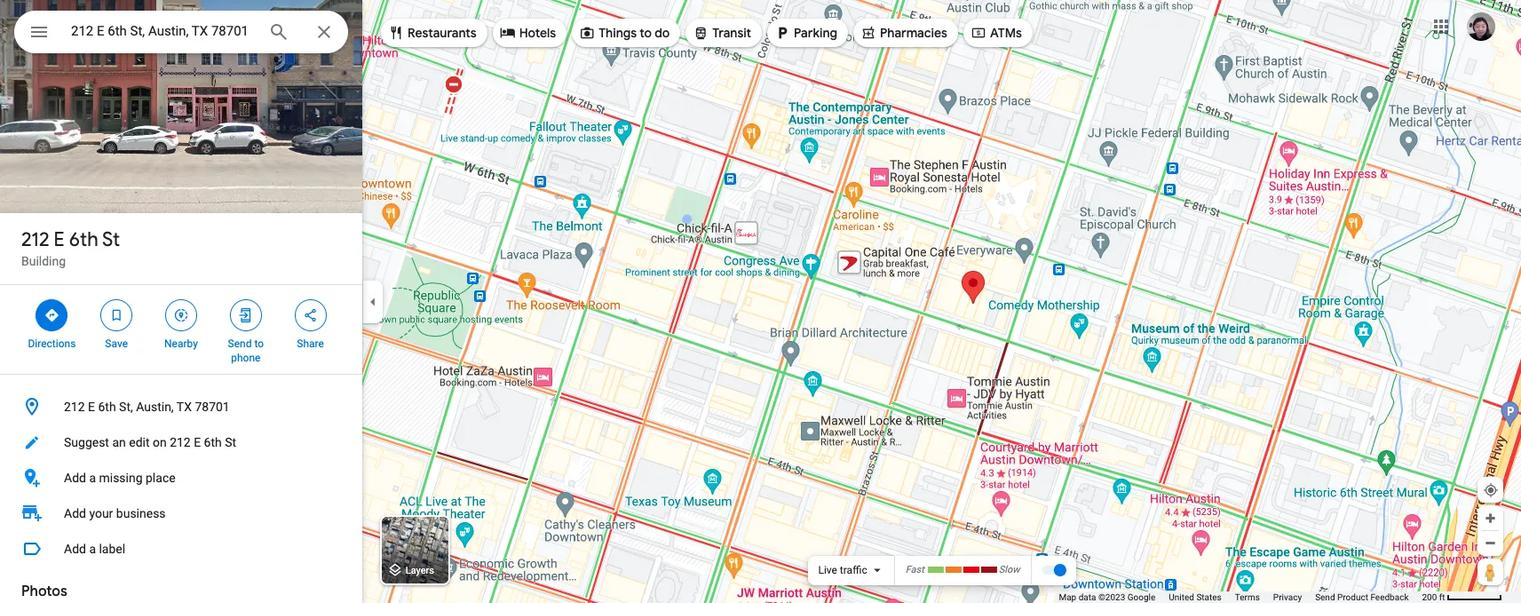 Task type: vqa. For each thing, say whether or not it's contained in the screenshot.
6
no



Task type: locate. For each thing, give the bounding box(es) containing it.
parking
[[794, 25, 838, 41]]

do
[[655, 25, 670, 41]]

1 horizontal spatial e
[[88, 400, 95, 414]]

 things to do
[[579, 23, 670, 42]]

 parking
[[775, 23, 838, 42]]

212 E 6th St, Austin, TX 78701 field
[[14, 11, 348, 53]]


[[579, 23, 595, 42]]

1 horizontal spatial to
[[640, 25, 652, 41]]

a for missing
[[89, 471, 96, 485]]

0 vertical spatial to
[[640, 25, 652, 41]]

0 vertical spatial 212
[[21, 227, 49, 252]]

e right the on
[[194, 435, 201, 449]]

212 e 6th st, austin, tx 78701
[[64, 400, 230, 414]]

map data ©2023 google
[[1059, 592, 1156, 602]]

 transit
[[693, 23, 752, 42]]

1 vertical spatial add
[[64, 506, 86, 521]]

live traffic
[[818, 564, 868, 576]]

label
[[99, 542, 125, 556]]

0 horizontal spatial send
[[228, 338, 252, 350]]

0 vertical spatial e
[[54, 227, 65, 252]]


[[500, 23, 516, 42]]

78701
[[195, 400, 230, 414]]

0 vertical spatial add
[[64, 471, 86, 485]]

map
[[1059, 592, 1077, 602]]

212 right the on
[[170, 435, 191, 449]]

200 ft button
[[1422, 592, 1503, 602]]


[[693, 23, 709, 42]]

business
[[116, 506, 166, 521]]

2 horizontal spatial e
[[194, 435, 201, 449]]

suggest an edit on 212 e 6th st
[[64, 435, 236, 449]]

6th
[[69, 227, 98, 252], [98, 400, 116, 414], [204, 435, 222, 449]]

212
[[21, 227, 49, 252], [64, 400, 85, 414], [170, 435, 191, 449]]

e inside '212 e 6th st building'
[[54, 227, 65, 252]]

6th inside '212 e 6th st building'
[[69, 227, 98, 252]]

live traffic option
[[818, 564, 868, 576]]

0 horizontal spatial st
[[102, 227, 120, 252]]

st inside button
[[225, 435, 236, 449]]

send product feedback
[[1316, 592, 1409, 602]]

phone
[[231, 352, 261, 364]]

google account: michele murakami  
(michele.murakami@adept.ai) image
[[1467, 12, 1496, 41]]

st,
[[119, 400, 133, 414]]

1 vertical spatial 212
[[64, 400, 85, 414]]

 hotels
[[500, 23, 556, 42]]

send
[[228, 338, 252, 350], [1316, 592, 1335, 602]]

1 a from the top
[[89, 471, 96, 485]]

6th for st,
[[98, 400, 116, 414]]

to
[[640, 25, 652, 41], [254, 338, 264, 350]]

3 add from the top
[[64, 542, 86, 556]]

send left product
[[1316, 592, 1335, 602]]

1 vertical spatial send
[[1316, 592, 1335, 602]]

0 vertical spatial 6th
[[69, 227, 98, 252]]

0 vertical spatial a
[[89, 471, 96, 485]]

212 up suggest
[[64, 400, 85, 414]]

0 vertical spatial send
[[228, 338, 252, 350]]

add inside add a missing place button
[[64, 471, 86, 485]]

st
[[102, 227, 120, 252], [225, 435, 236, 449]]

a left label at the left bottom of the page
[[89, 542, 96, 556]]

0 horizontal spatial e
[[54, 227, 65, 252]]

2 a from the top
[[89, 542, 96, 556]]

actions for 212 e 6th st region
[[0, 285, 362, 374]]

e up building
[[54, 227, 65, 252]]


[[971, 23, 987, 42]]

add a missing place button
[[0, 460, 362, 496]]

add left your
[[64, 506, 86, 521]]

product
[[1338, 592, 1369, 602]]

atms
[[990, 25, 1022, 41]]

transit
[[713, 25, 752, 41]]

1 vertical spatial to
[[254, 338, 264, 350]]

1 horizontal spatial st
[[225, 435, 236, 449]]

212 e 6th st building
[[21, 227, 120, 268]]

2 vertical spatial 212
[[170, 435, 191, 449]]

212 inside '212 e 6th st building'
[[21, 227, 49, 252]]

add
[[64, 471, 86, 485], [64, 506, 86, 521], [64, 542, 86, 556]]

st inside '212 e 6th st building'
[[102, 227, 120, 252]]

pharmacies
[[880, 25, 948, 41]]

6th for st
[[69, 227, 98, 252]]

1 vertical spatial a
[[89, 542, 96, 556]]

212 for st
[[21, 227, 49, 252]]

to up phone
[[254, 338, 264, 350]]

1 vertical spatial 6th
[[98, 400, 116, 414]]

0 horizontal spatial to
[[254, 338, 264, 350]]

0 horizontal spatial 212
[[21, 227, 49, 252]]

2 add from the top
[[64, 506, 86, 521]]

1 add from the top
[[64, 471, 86, 485]]

layers
[[406, 565, 434, 577]]

2 horizontal spatial 212
[[170, 435, 191, 449]]

212 for st,
[[64, 400, 85, 414]]

add for add a label
[[64, 542, 86, 556]]

building
[[21, 254, 66, 268]]

footer inside google maps 'element'
[[1059, 592, 1422, 603]]


[[775, 23, 791, 42]]

a for label
[[89, 542, 96, 556]]

add a label
[[64, 542, 125, 556]]

restaurants
[[408, 25, 477, 41]]

save
[[105, 338, 128, 350]]

send up phone
[[228, 338, 252, 350]]

add for add your business
[[64, 506, 86, 521]]

send inside send to phone
[[228, 338, 252, 350]]

1 vertical spatial st
[[225, 435, 236, 449]]

1 horizontal spatial 212
[[64, 400, 85, 414]]

footer
[[1059, 592, 1422, 603]]

e for st,
[[88, 400, 95, 414]]

collapse side panel image
[[363, 292, 383, 311]]

a left missing
[[89, 471, 96, 485]]

place
[[146, 471, 176, 485]]

terms button
[[1235, 592, 1260, 603]]


[[238, 306, 254, 325]]


[[173, 306, 189, 325]]

None field
[[71, 20, 254, 42]]

st down 78701
[[225, 435, 236, 449]]

212 up building
[[21, 227, 49, 252]]

add inside add a label button
[[64, 542, 86, 556]]

add left label at the left bottom of the page
[[64, 542, 86, 556]]

2 vertical spatial 6th
[[204, 435, 222, 449]]

slow
[[999, 564, 1020, 576]]

to left do
[[640, 25, 652, 41]]


[[303, 306, 319, 325]]

e
[[54, 227, 65, 252], [88, 400, 95, 414], [194, 435, 201, 449]]

st up 
[[102, 227, 120, 252]]

1 vertical spatial e
[[88, 400, 95, 414]]

1 horizontal spatial send
[[1316, 592, 1335, 602]]

add inside add your business link
[[64, 506, 86, 521]]

united states button
[[1169, 592, 1222, 603]]

show street view coverage image
[[1478, 559, 1504, 585]]

states
[[1197, 592, 1222, 602]]

none field inside 212 e 6th st, austin, tx 78701 field
[[71, 20, 254, 42]]

add your business link
[[0, 496, 362, 531]]

e left st, on the bottom left of page
[[88, 400, 95, 414]]

a
[[89, 471, 96, 485], [89, 542, 96, 556]]

2 vertical spatial add
[[64, 542, 86, 556]]


[[28, 20, 50, 44]]

footer containing map data ©2023 google
[[1059, 592, 1422, 603]]

send inside button
[[1316, 592, 1335, 602]]

0 vertical spatial st
[[102, 227, 120, 252]]

add down suggest
[[64, 471, 86, 485]]

send for send product feedback
[[1316, 592, 1335, 602]]

show your location image
[[1483, 482, 1499, 498]]



Task type: describe. For each thing, give the bounding box(es) containing it.
united
[[1169, 592, 1195, 602]]

to inside  things to do
[[640, 25, 652, 41]]

add a label button
[[0, 531, 362, 567]]

add for add a missing place
[[64, 471, 86, 485]]

zoom out image
[[1484, 536, 1498, 550]]

tx
[[177, 400, 192, 414]]

data
[[1079, 592, 1096, 602]]

privacy
[[1274, 592, 1302, 602]]

 atms
[[971, 23, 1022, 42]]

terms
[[1235, 592, 1260, 602]]

add your business
[[64, 506, 166, 521]]

missing
[[99, 471, 143, 485]]

your
[[89, 506, 113, 521]]

to inside send to phone
[[254, 338, 264, 350]]

 restaurants
[[388, 23, 477, 42]]

2 vertical spatial e
[[194, 435, 201, 449]]

google
[[1128, 592, 1156, 602]]

©2023
[[1099, 592, 1126, 602]]

privacy button
[[1274, 592, 1302, 603]]

200
[[1422, 592, 1437, 602]]

e for st
[[54, 227, 65, 252]]

zoom in image
[[1484, 512, 1498, 525]]

fast
[[906, 564, 924, 576]]

200 ft
[[1422, 592, 1446, 602]]

photos
[[21, 583, 67, 600]]

things
[[599, 25, 637, 41]]

 search field
[[14, 11, 348, 57]]


[[44, 306, 60, 325]]

share
[[297, 338, 324, 350]]

 pharmacies
[[861, 23, 948, 42]]

send to phone
[[228, 338, 264, 364]]

feedback
[[1371, 592, 1409, 602]]

send for send to phone
[[228, 338, 252, 350]]

live
[[818, 564, 838, 576]]

212 e 6th st, austin, tx 78701 button
[[0, 389, 362, 425]]

suggest an edit on 212 e 6th st button
[[0, 425, 362, 460]]

 Show traffic  checkbox
[[1042, 563, 1066, 578]]

edit
[[129, 435, 150, 449]]

google maps element
[[0, 0, 1522, 603]]

directions
[[28, 338, 76, 350]]

united states
[[1169, 592, 1222, 602]]

on
[[153, 435, 167, 449]]


[[388, 23, 404, 42]]

ft
[[1440, 592, 1446, 602]]

send product feedback button
[[1316, 592, 1409, 603]]

an
[[112, 435, 126, 449]]

hotels
[[519, 25, 556, 41]]


[[861, 23, 877, 42]]

 button
[[14, 11, 64, 57]]

add a missing place
[[64, 471, 176, 485]]

austin,
[[136, 400, 174, 414]]


[[109, 306, 125, 325]]

suggest
[[64, 435, 109, 449]]

nearby
[[164, 338, 198, 350]]

212 e 6th st main content
[[0, 0, 362, 603]]

traffic
[[840, 564, 868, 576]]



